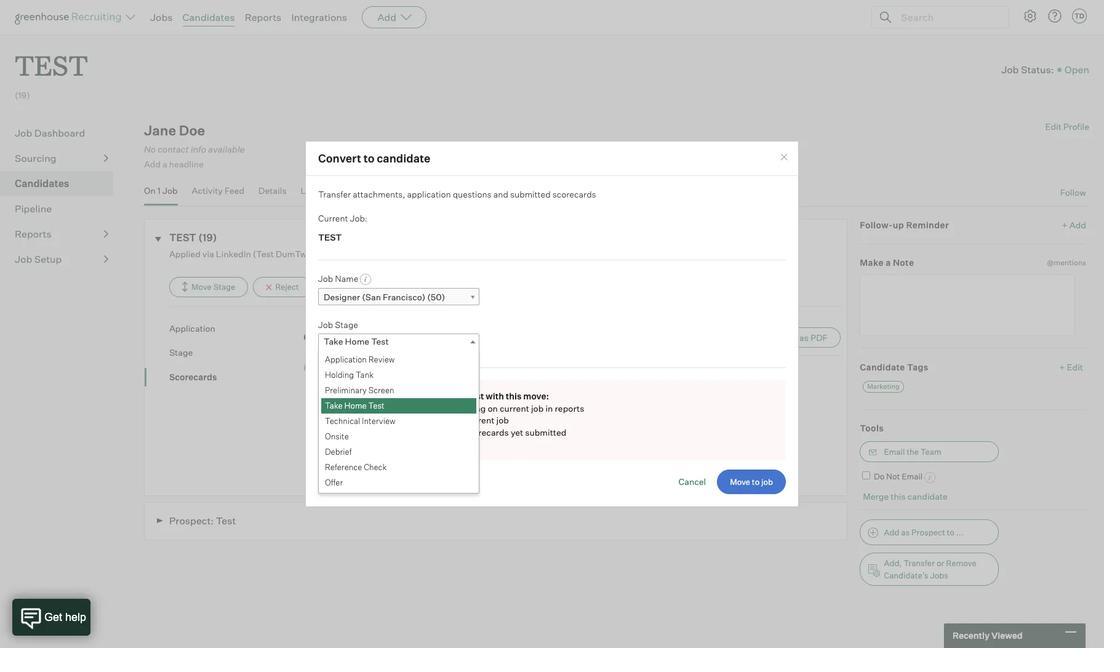 Task type: vqa. For each thing, say whether or not it's contained in the screenshot.
the bottom scorecards
yes



Task type: locate. For each thing, give the bounding box(es) containing it.
0 vertical spatial application
[[169, 323, 215, 333]]

stage for move stage
[[213, 282, 235, 292]]

home inside "application review holding tank preliminary screen take home test technical interview onsite debrief reference check offer"
[[344, 401, 367, 411]]

+
[[1062, 220, 1068, 230], [1059, 362, 1065, 373]]

@mentions link
[[1047, 257, 1086, 269]]

0 vertical spatial email
[[884, 447, 905, 457]]

0 horizontal spatial this
[[404, 403, 419, 413]]

test
[[15, 47, 88, 83], [169, 232, 196, 244], [318, 232, 342, 242]]

current right on
[[500, 403, 529, 413]]

candidate
[[377, 152, 430, 165], [421, 403, 461, 413], [908, 491, 948, 502]]

jane doe no contact info available add a headline
[[144, 122, 245, 170]]

application for application
[[169, 323, 215, 333]]

td
[[1075, 12, 1085, 20]]

no
[[144, 144, 156, 155], [304, 362, 314, 372]]

viewed
[[991, 630, 1023, 641]]

1 vertical spatial no
[[304, 362, 314, 372]]

this right with
[[506, 391, 522, 401]]

application down move
[[169, 323, 215, 333]]

1 vertical spatial reports
[[15, 228, 52, 240]]

add button
[[362, 6, 427, 28]]

scheduled
[[364, 415, 407, 425]]

1 vertical spatial as
[[901, 527, 910, 537]]

0 horizontal spatial test
[[15, 47, 88, 83]]

candidate down will
[[421, 403, 461, 413]]

as left pdf on the bottom of page
[[800, 332, 809, 343]]

linkedin link
[[301, 185, 336, 203]]

on 1 job
[[144, 185, 178, 196]]

0 vertical spatial as
[[800, 332, 809, 343]]

submitted
[[510, 189, 551, 199], [316, 362, 354, 372], [525, 427, 566, 437]]

(test
[[253, 249, 274, 259]]

1 horizontal spatial transfer
[[904, 558, 935, 568]]

None submit
[[717, 469, 786, 494]]

1 vertical spatial candidates link
[[15, 176, 108, 191]]

1 vertical spatial current
[[465, 415, 494, 425]]

0 vertical spatial reports
[[245, 11, 281, 23]]

1 vertical spatial email
[[902, 472, 923, 481]]

1 horizontal spatial stage
[[213, 282, 235, 292]]

this right of
[[404, 403, 419, 413]]

job for job name
[[318, 273, 333, 283]]

2 vertical spatial this
[[891, 491, 906, 502]]

stage inside button
[[213, 282, 235, 292]]

application link
[[169, 322, 304, 334]]

submitted up submit
[[316, 362, 354, 372]]

of
[[395, 403, 402, 413]]

0 vertical spatial scorecards
[[553, 189, 596, 199]]

take home test link
[[318, 334, 479, 349]]

name
[[335, 273, 358, 283]]

email
[[884, 447, 905, 457], [902, 472, 923, 481]]

reject
[[275, 282, 299, 292]]

2 horizontal spatial scorecards
[[553, 189, 596, 199]]

info
[[191, 144, 206, 155]]

reports left integrations
[[245, 11, 281, 23]]

0 vertical spatial interview
[[362, 416, 396, 426]]

for
[[452, 415, 463, 425], [451, 427, 462, 437]]

as for export
[[800, 332, 809, 343]]

yet
[[511, 427, 523, 437]]

stage up scorecards
[[169, 347, 193, 358]]

1 vertical spatial candidate
[[421, 403, 461, 413]]

reports down pipeline
[[15, 228, 52, 240]]

transfer up candidate's
[[904, 558, 935, 568]]

test inside "convert to candidate" dialog
[[318, 232, 342, 242]]

1 horizontal spatial scorecards
[[464, 427, 509, 437]]

application up the holding
[[325, 355, 367, 364]]

1 vertical spatial linkedin
[[216, 249, 251, 259]]

0 vertical spatial (19)
[[15, 90, 30, 100]]

candidate tags
[[860, 362, 929, 373]]

sourcing
[[15, 152, 56, 164]]

test up applied
[[169, 232, 196, 244]]

preliminary
[[325, 385, 367, 395]]

close image
[[779, 153, 789, 162]]

reports link left integrations
[[245, 11, 281, 23]]

reports
[[555, 403, 584, 413]]

0 horizontal spatial linkedin
[[216, 249, 251, 259]]

stage
[[213, 282, 235, 292], [335, 319, 358, 330], [169, 347, 193, 358]]

2 vertical spatial submitted
[[525, 427, 566, 437]]

1 horizontal spatial candidates link
[[182, 11, 235, 23]]

applied via linkedin (test dumtwo)
[[169, 249, 317, 259]]

profile
[[1063, 121, 1089, 132]]

test down current
[[318, 232, 342, 242]]

via
[[202, 249, 214, 259]]

1 vertical spatial this
[[404, 403, 419, 413]]

reports link
[[245, 11, 281, 23], [15, 227, 108, 241]]

the following details will be lost with this move:
[[351, 391, 549, 401]]

as for add
[[901, 527, 910, 537]]

test up review
[[371, 336, 389, 347]]

follow
[[1060, 187, 1086, 197]]

this down do not email
[[891, 491, 906, 502]]

0 vertical spatial candidates
[[182, 11, 235, 23]]

candidate down do not email
[[908, 491, 948, 502]]

this inside record of this candidate being on current job in reports scheduled interviews for current job interview information for scorecards yet submitted
[[404, 403, 419, 413]]

job setup link
[[15, 252, 108, 267]]

stage up take home test
[[335, 319, 358, 330]]

0 horizontal spatial application
[[169, 323, 215, 333]]

designer (san francisco) (50)
[[324, 292, 445, 302]]

1 horizontal spatial this
[[506, 391, 522, 401]]

0 vertical spatial submitted
[[510, 189, 551, 199]]

0 vertical spatial jobs
[[150, 11, 173, 23]]

2 vertical spatial test
[[216, 515, 236, 527]]

overall recommendations
[[304, 331, 430, 343]]

job right '1'
[[162, 185, 178, 196]]

candidates link right jobs link on the left top of page
[[182, 11, 235, 23]]

1 vertical spatial transfer
[[904, 558, 935, 568]]

1 horizontal spatial a
[[353, 384, 358, 395]]

0 horizontal spatial a
[[163, 159, 167, 170]]

contact
[[158, 144, 189, 155]]

prospect
[[911, 527, 945, 537]]

job name
[[318, 273, 358, 283]]

application for application review holding tank preliminary screen take home test technical interview onsite debrief reference check offer
[[325, 355, 367, 364]]

1 horizontal spatial linkedin
[[301, 185, 336, 196]]

2 vertical spatial a
[[353, 384, 358, 395]]

1 horizontal spatial jobs
[[930, 570, 948, 580]]

1 vertical spatial interview
[[364, 427, 401, 437]]

job
[[1001, 63, 1019, 76], [15, 127, 32, 139], [162, 185, 178, 196], [15, 253, 32, 265], [318, 273, 333, 283], [318, 319, 333, 330]]

no left the holding
[[304, 362, 314, 372]]

candidates link up pipeline link
[[15, 176, 108, 191]]

add,
[[884, 558, 902, 568]]

job inside job dashboard link
[[15, 127, 32, 139]]

make
[[860, 257, 884, 268]]

test down screen
[[368, 401, 384, 411]]

job dashboard
[[15, 127, 85, 139]]

0 horizontal spatial transfer
[[318, 189, 351, 199]]

0 vertical spatial linkedin
[[301, 185, 336, 196]]

0 horizontal spatial to
[[364, 152, 375, 165]]

as inside button
[[901, 527, 910, 537]]

0 vertical spatial transfer
[[318, 189, 351, 199]]

activity feed link
[[192, 185, 244, 203]]

1 vertical spatial jobs
[[930, 570, 948, 580]]

0 vertical spatial to
[[364, 152, 375, 165]]

1 vertical spatial submitted
[[316, 362, 354, 372]]

candidates down sourcing
[[15, 177, 69, 190]]

integrations
[[291, 11, 347, 23]]

do
[[874, 472, 885, 481]]

export as pdf
[[770, 332, 828, 343]]

job for job status:
[[1001, 63, 1019, 76]]

to inside dialog
[[364, 152, 375, 165]]

+ add
[[1062, 220, 1086, 230]]

home down job stage
[[345, 336, 369, 347]]

0 horizontal spatial (19)
[[15, 90, 30, 100]]

1 horizontal spatial edit
[[1067, 362, 1083, 373]]

1 horizontal spatial (19)
[[198, 232, 217, 244]]

1 vertical spatial test
[[368, 401, 384, 411]]

1 horizontal spatial as
[[901, 527, 910, 537]]

0 horizontal spatial job
[[496, 415, 509, 425]]

job up sourcing
[[15, 127, 32, 139]]

export as pdf link
[[748, 327, 841, 348]]

job left name
[[318, 273, 333, 283]]

a inside jane doe no contact info available add a headline
[[163, 159, 167, 170]]

1 horizontal spatial test
[[169, 232, 196, 244]]

transfer inside add, transfer or remove candidate's jobs
[[904, 558, 935, 568]]

job inside job setup "link"
[[15, 253, 32, 265]]

stage right move
[[213, 282, 235, 292]]

2 vertical spatial scorecards
[[464, 427, 509, 437]]

transfer up current
[[318, 189, 351, 199]]

status:
[[1021, 63, 1054, 76]]

convert to candidate dialog
[[305, 141, 799, 507]]

email right not
[[902, 472, 923, 481]]

no down "jane"
[[144, 144, 156, 155]]

linkedin right "via"
[[216, 249, 251, 259]]

0 vertical spatial +
[[1062, 220, 1068, 230]]

candidate inside record of this candidate being on current job in reports scheduled interviews for current job interview information for scorecards yet submitted
[[421, 403, 461, 413]]

transfer attachments, application questions and submitted scorecards
[[318, 189, 596, 199]]

1 horizontal spatial to
[[947, 527, 955, 537]]

0 vertical spatial stage
[[213, 282, 235, 292]]

a left the "new"
[[353, 384, 358, 395]]

1 vertical spatial scorecards
[[356, 362, 397, 372]]

1 vertical spatial home
[[344, 401, 367, 411]]

questions
[[453, 189, 492, 199]]

a down contact
[[163, 159, 167, 170]]

0 vertical spatial home
[[345, 336, 369, 347]]

a for make a note
[[886, 257, 891, 268]]

interviews
[[409, 415, 450, 425]]

test down greenhouse recruiting image
[[15, 47, 88, 83]]

dumtwo)
[[276, 249, 315, 259]]

add as prospect to ...
[[884, 527, 964, 537]]

email inside button
[[884, 447, 905, 457]]

to
[[364, 152, 375, 165], [947, 527, 955, 537]]

1 horizontal spatial application
[[325, 355, 367, 364]]

current down being
[[465, 415, 494, 425]]

a left the note
[[886, 257, 891, 268]]

test inside "application review holding tank preliminary screen take home test technical interview onsite debrief reference check offer"
[[368, 401, 384, 411]]

test right prospect:
[[216, 515, 236, 527]]

1 vertical spatial a
[[886, 257, 891, 268]]

job left the status:
[[1001, 63, 1019, 76]]

0 vertical spatial this
[[506, 391, 522, 401]]

1 vertical spatial job
[[496, 415, 509, 425]]

0 horizontal spatial edit
[[1045, 121, 1062, 132]]

1 vertical spatial for
[[451, 427, 462, 437]]

application
[[407, 189, 451, 199]]

None text field
[[860, 275, 1075, 336]]

0 horizontal spatial stage
[[169, 347, 193, 358]]

transfer inside "convert to candidate" dialog
[[318, 189, 351, 199]]

as left prospect
[[901, 527, 910, 537]]

submitted down in
[[525, 427, 566, 437]]

0 vertical spatial a
[[163, 159, 167, 170]]

candidates right jobs link on the left top of page
[[182, 11, 235, 23]]

interview down "scheduled"
[[364, 427, 401, 437]]

take
[[324, 336, 343, 347], [325, 401, 343, 411]]

application inside "application review holding tank preliminary screen take home test technical interview onsite debrief reference check offer"
[[325, 355, 367, 364]]

0 vertical spatial no
[[144, 144, 156, 155]]

0 vertical spatial reports link
[[245, 11, 281, 23]]

1 vertical spatial stage
[[335, 319, 358, 330]]

job left in
[[531, 403, 544, 413]]

1 vertical spatial (19)
[[198, 232, 217, 244]]

for down being
[[452, 415, 463, 425]]

as
[[800, 332, 809, 343], [901, 527, 910, 537]]

move:
[[523, 391, 549, 401]]

job
[[531, 403, 544, 413], [496, 415, 509, 425]]

0 vertical spatial job
[[531, 403, 544, 413]]

linkedin up current
[[301, 185, 336, 196]]

1 vertical spatial take
[[325, 401, 343, 411]]

1 horizontal spatial no
[[304, 362, 314, 372]]

interview inside record of this candidate being on current job in reports scheduled interviews for current job interview information for scorecards yet submitted
[[364, 427, 401, 437]]

@mentions
[[1047, 258, 1086, 267]]

email left "the"
[[884, 447, 905, 457]]

2 horizontal spatial test
[[318, 232, 342, 242]]

job left setup
[[15, 253, 32, 265]]

2 horizontal spatial a
[[886, 257, 891, 268]]

to left ...
[[947, 527, 955, 537]]

0 horizontal spatial as
[[800, 332, 809, 343]]

0 vertical spatial candidate
[[377, 152, 430, 165]]

1 horizontal spatial reports link
[[245, 11, 281, 23]]

submitted right and
[[510, 189, 551, 199]]

test for test (19)
[[169, 232, 196, 244]]

job down on
[[496, 415, 509, 425]]

the
[[351, 391, 368, 401]]

to right 'convert'
[[364, 152, 375, 165]]

job for job dashboard
[[15, 127, 32, 139]]

(19) down test 'link'
[[15, 90, 30, 100]]

application
[[169, 323, 215, 333], [325, 355, 367, 364]]

reports link down pipeline link
[[15, 227, 108, 241]]

2 vertical spatial candidate
[[908, 491, 948, 502]]

stage inside "convert to candidate" dialog
[[335, 319, 358, 330]]

2 horizontal spatial stage
[[335, 319, 358, 330]]

for right information
[[451, 427, 462, 437]]

(19) up "via"
[[198, 232, 217, 244]]

0 vertical spatial for
[[452, 415, 463, 425]]

take down job stage
[[324, 336, 343, 347]]

convert
[[318, 152, 361, 165]]

1 vertical spatial edit
[[1067, 362, 1083, 373]]

0 horizontal spatial reports link
[[15, 227, 108, 241]]

job up overall
[[318, 319, 333, 330]]

interview down record
[[362, 416, 396, 426]]

submitted inside record of this candidate being on current job in reports scheduled interviews for current job interview information for scorecards yet submitted
[[525, 427, 566, 437]]

0 horizontal spatial no
[[144, 144, 156, 155]]

candidate up attachments,
[[377, 152, 430, 165]]

1 vertical spatial +
[[1059, 362, 1065, 373]]

follow link
[[1060, 186, 1086, 198]]

1 vertical spatial to
[[947, 527, 955, 537]]

home down preliminary
[[344, 401, 367, 411]]

take down submit
[[325, 401, 343, 411]]

details link
[[259, 185, 287, 203]]

job:
[[350, 213, 367, 223]]



Task type: describe. For each thing, give the bounding box(es) containing it.
designer
[[324, 292, 360, 302]]

none submit inside "convert to candidate" dialog
[[717, 469, 786, 494]]

0 vertical spatial candidates link
[[182, 11, 235, 23]]

merge this candidate
[[863, 491, 948, 502]]

check
[[364, 462, 387, 472]]

1 horizontal spatial current
[[500, 403, 529, 413]]

current
[[318, 213, 348, 223]]

integrations link
[[291, 11, 347, 23]]

be
[[456, 391, 467, 401]]

1
[[157, 185, 161, 196]]

job status:
[[1001, 63, 1054, 76]]

not
[[886, 472, 900, 481]]

francisco)
[[383, 292, 425, 302]]

follow-up reminder
[[860, 220, 949, 230]]

take home test
[[324, 336, 389, 347]]

candidates inside candidates link
[[15, 177, 69, 190]]

0 horizontal spatial candidates link
[[15, 176, 108, 191]]

edit profile
[[1045, 121, 1089, 132]]

0 vertical spatial take
[[324, 336, 343, 347]]

td button
[[1070, 6, 1089, 26]]

td button
[[1072, 9, 1087, 23]]

scorecards link
[[169, 371, 304, 383]]

tools
[[860, 423, 884, 433]]

configure image
[[1023, 9, 1038, 23]]

add as prospect to ... button
[[860, 519, 999, 545]]

cancel
[[679, 476, 706, 487]]

home inside take home test link
[[345, 336, 369, 347]]

activity
[[192, 185, 223, 196]]

sourcing link
[[15, 151, 108, 166]]

job setup
[[15, 253, 62, 265]]

setup
[[34, 253, 62, 265]]

1 horizontal spatial reports
[[245, 11, 281, 23]]

0 vertical spatial edit
[[1045, 121, 1062, 132]]

current job:
[[318, 213, 367, 223]]

move stage
[[191, 282, 235, 292]]

+ edit link
[[1056, 359, 1086, 376]]

add, transfer or remove candidate's jobs
[[884, 558, 977, 580]]

move
[[191, 282, 212, 292]]

information
[[403, 427, 449, 437]]

debrief
[[325, 447, 352, 457]]

0 horizontal spatial reports
[[15, 228, 52, 240]]

convert to candidate
[[318, 152, 430, 165]]

scorecards inside record of this candidate being on current job in reports scheduled interviews for current job interview information for scorecards yet submitted
[[464, 427, 509, 437]]

add, transfer or remove candidate's jobs button
[[860, 552, 999, 586]]

record
[[364, 403, 393, 413]]

add inside popup button
[[377, 11, 396, 23]]

job dashboard link
[[15, 126, 108, 140]]

0 horizontal spatial jobs
[[150, 11, 173, 23]]

tank
[[356, 370, 374, 380]]

test for test 'link'
[[15, 47, 88, 83]]

job for job setup
[[15, 253, 32, 265]]

recently
[[953, 630, 990, 641]]

job inside on 1 job link
[[162, 185, 178, 196]]

Do Not Email checkbox
[[862, 472, 870, 480]]

+ add link
[[1062, 219, 1086, 231]]

pipeline
[[15, 203, 52, 215]]

0 vertical spatial test
[[371, 336, 389, 347]]

stage for job stage
[[335, 319, 358, 330]]

review
[[369, 355, 395, 364]]

jobs inside add, transfer or remove candidate's jobs
[[930, 570, 948, 580]]

or
[[937, 558, 944, 568]]

(50)
[[427, 292, 445, 302]]

remove
[[946, 558, 977, 568]]

+ for + add
[[1062, 220, 1068, 230]]

pipeline link
[[15, 201, 108, 216]]

feed
[[225, 185, 244, 196]]

candidate for convert to candidate
[[377, 152, 430, 165]]

export
[[770, 332, 798, 343]]

designer (san francisco) (50) link
[[318, 288, 479, 306]]

candidate's
[[884, 570, 928, 580]]

with
[[486, 391, 504, 401]]

...
[[956, 527, 964, 537]]

take inside "application review holding tank preliminary screen take home test technical interview onsite debrief reference check offer"
[[325, 401, 343, 411]]

overall
[[304, 331, 338, 343]]

stage link
[[169, 347, 304, 359]]

no inside jane doe no contact info available add a headline
[[144, 144, 156, 155]]

test (19)
[[169, 232, 217, 244]]

technical
[[325, 416, 360, 426]]

scorecards
[[169, 372, 217, 382]]

lost
[[468, 391, 484, 401]]

add inside button
[[884, 527, 899, 537]]

a for submit a new scorecard
[[353, 384, 358, 395]]

Search text field
[[898, 8, 998, 26]]

no submitted scorecards
[[304, 362, 397, 372]]

being
[[463, 403, 486, 413]]

details
[[259, 185, 287, 196]]

cancel link
[[679, 476, 706, 487]]

+ edit
[[1059, 362, 1083, 373]]

prospect: test link
[[144, 502, 848, 540]]

add inside jane doe no contact info available add a headline
[[144, 159, 161, 170]]

will
[[440, 391, 454, 401]]

on 1 job link
[[144, 185, 178, 203]]

doe
[[179, 122, 205, 139]]

the
[[907, 447, 919, 457]]

(san
[[362, 292, 381, 302]]

available
[[208, 144, 245, 155]]

submit
[[322, 384, 351, 395]]

up
[[893, 220, 904, 230]]

record of this candidate being on current job in reports scheduled interviews for current job interview information for scorecards yet submitted
[[364, 403, 584, 437]]

edit profile link
[[1045, 121, 1089, 132]]

new
[[360, 384, 376, 395]]

0 horizontal spatial scorecards
[[356, 362, 397, 372]]

2 horizontal spatial this
[[891, 491, 906, 502]]

2 vertical spatial stage
[[169, 347, 193, 358]]

interview inside "application review holding tank preliminary screen take home test technical interview onsite debrief reference check offer"
[[362, 416, 396, 426]]

open
[[1065, 63, 1089, 76]]

to inside button
[[947, 527, 955, 537]]

reference
[[325, 462, 362, 472]]

+ for + edit
[[1059, 362, 1065, 373]]

test inside "link"
[[216, 515, 236, 527]]

0 horizontal spatial current
[[465, 415, 494, 425]]

make a note
[[860, 257, 914, 268]]

recommendations
[[340, 331, 430, 343]]

reject button
[[253, 277, 312, 297]]

activity feed
[[192, 185, 244, 196]]

submit a new scorecard link
[[322, 384, 841, 396]]

prospect:
[[169, 515, 214, 527]]

1 horizontal spatial job
[[531, 403, 544, 413]]

dashboard
[[34, 127, 85, 139]]

greenhouse recruiting image
[[15, 10, 126, 25]]

prospect: test
[[169, 515, 236, 527]]

job for job stage
[[318, 319, 333, 330]]

merge
[[863, 491, 889, 502]]

candidate for merge this candidate
[[908, 491, 948, 502]]



